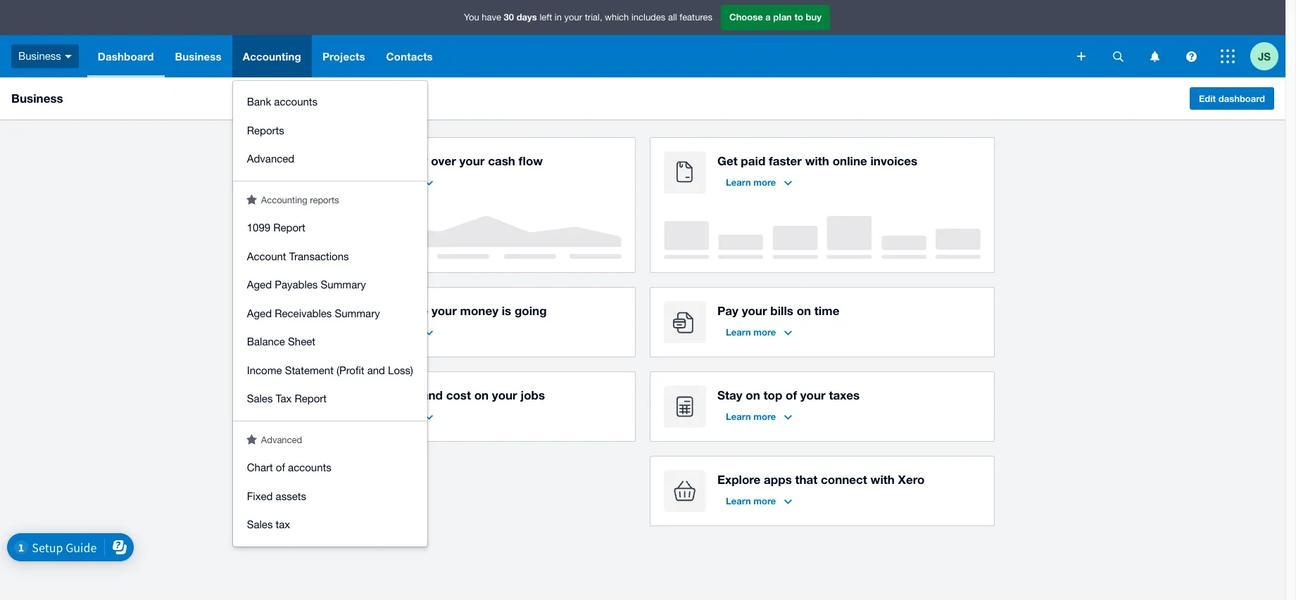 Task type: locate. For each thing, give the bounding box(es) containing it.
report right the tax
[[295, 393, 327, 405]]

get left visibility
[[358, 154, 379, 168]]

accounting inside list box
[[261, 195, 308, 205]]

0 horizontal spatial on
[[474, 388, 489, 403]]

pay
[[718, 304, 739, 318]]

more down paid
[[754, 177, 776, 188]]

navigation
[[87, 35, 1068, 547]]

sales
[[247, 393, 273, 405], [247, 519, 273, 531]]

1 horizontal spatial and
[[422, 388, 443, 403]]

stay
[[718, 388, 743, 403]]

edit
[[1199, 93, 1216, 104]]

is
[[502, 304, 511, 318]]

sales inside sales tax report link
[[247, 393, 273, 405]]

banking icon image
[[305, 151, 347, 194]]

that
[[795, 473, 818, 487]]

learn down paid
[[726, 177, 751, 188]]

more down "loss)"
[[395, 411, 417, 423]]

learn more button down the apps
[[718, 490, 801, 513]]

0 vertical spatial summary
[[321, 279, 366, 291]]

learn down "loss)"
[[367, 411, 392, 423]]

learn more down paid
[[726, 177, 776, 188]]

get paid faster with online invoices
[[718, 154, 918, 168]]

learn
[[367, 177, 392, 188], [726, 177, 751, 188], [726, 327, 751, 338], [367, 411, 392, 423], [726, 411, 751, 423], [726, 496, 751, 507]]

trial,
[[585, 12, 603, 23]]

1 horizontal spatial time
[[815, 304, 840, 318]]

choose
[[730, 11, 763, 23]]

visibility
[[382, 154, 428, 168]]

svg image
[[1221, 49, 1235, 63], [1113, 51, 1124, 62], [65, 55, 72, 58]]

advanced
[[247, 153, 295, 165], [261, 435, 302, 445]]

0 horizontal spatial get
[[358, 154, 379, 168]]

more down visibility
[[395, 177, 417, 188]]

svg image
[[1150, 51, 1160, 62], [1186, 51, 1197, 62], [1078, 52, 1086, 61]]

2 business button from the left
[[164, 35, 232, 77]]

aged
[[247, 279, 272, 291], [247, 307, 272, 319]]

more for on
[[754, 411, 776, 423]]

0 horizontal spatial svg image
[[65, 55, 72, 58]]

cash
[[488, 154, 515, 168]]

1 vertical spatial advanced
[[261, 435, 302, 445]]

1 horizontal spatial get
[[718, 154, 738, 168]]

1 aged from the top
[[247, 279, 272, 291]]

group
[[233, 81, 427, 181]]

learn for paid
[[726, 177, 751, 188]]

0 vertical spatial track
[[358, 304, 390, 318]]

income statement (profit and loss)
[[247, 364, 413, 376]]

0 vertical spatial of
[[786, 388, 797, 403]]

track time and cost on your jobs
[[358, 388, 545, 403]]

1 get from the left
[[358, 154, 379, 168]]

1 horizontal spatial svg image
[[1150, 51, 1160, 62]]

cost
[[446, 388, 471, 403]]

with right faster
[[805, 154, 830, 168]]

learn more for time
[[367, 411, 417, 423]]

report
[[273, 222, 306, 234], [295, 393, 327, 405]]

accounts inside group
[[274, 96, 318, 108]]

advanced down reports
[[247, 153, 295, 165]]

of right top
[[786, 388, 797, 403]]

1 vertical spatial track
[[358, 388, 390, 403]]

business
[[18, 50, 61, 62], [175, 50, 222, 63], [11, 91, 63, 106]]

1 vertical spatial with
[[871, 473, 895, 487]]

learn more button
[[358, 171, 442, 194], [718, 171, 801, 194], [718, 321, 801, 344], [358, 406, 442, 428], [718, 406, 801, 428], [718, 490, 801, 513]]

aged down account
[[247, 279, 272, 291]]

1 vertical spatial accounting
[[261, 195, 308, 205]]

1 horizontal spatial business button
[[164, 35, 232, 77]]

learn more button for time
[[358, 406, 442, 428]]

learn more button down pay your bills on time
[[718, 321, 801, 344]]

sales tax link
[[233, 511, 427, 540]]

learn more button for your
[[718, 321, 801, 344]]

invoices preview bar graph image
[[664, 216, 981, 259]]

accounting
[[243, 50, 301, 63], [261, 195, 308, 205]]

get visibility over your cash flow
[[358, 154, 543, 168]]

aged receivables summary
[[247, 307, 380, 319]]

assets
[[276, 491, 306, 502]]

pay your bills on time
[[718, 304, 840, 318]]

accounting up bank accounts
[[243, 50, 301, 63]]

business inside navigation
[[175, 50, 222, 63]]

learn down visibility
[[367, 177, 392, 188]]

learn more down explore on the bottom right of the page
[[726, 496, 776, 507]]

group containing bank accounts
[[233, 81, 427, 181]]

with
[[805, 154, 830, 168], [871, 473, 895, 487]]

learn more down 'pay'
[[726, 327, 776, 338]]

0 vertical spatial with
[[805, 154, 830, 168]]

1 vertical spatial summary
[[335, 307, 380, 319]]

more for visibility
[[395, 177, 417, 188]]

0 vertical spatial aged
[[247, 279, 272, 291]]

your inside you have 30 days left in your trial, which includes all features
[[565, 12, 582, 23]]

2 get from the left
[[718, 154, 738, 168]]

advanced up 'chart of accounts'
[[261, 435, 302, 445]]

sales for sales tax report
[[247, 393, 273, 405]]

stay on top of your taxes
[[718, 388, 860, 403]]

learn more down stay
[[726, 411, 776, 423]]

1 vertical spatial sales
[[247, 519, 273, 531]]

dashboard
[[98, 50, 154, 63]]

your
[[565, 12, 582, 23], [460, 154, 485, 168], [432, 304, 457, 318], [742, 304, 767, 318], [492, 388, 517, 403], [801, 388, 826, 403]]

reports link
[[233, 117, 427, 145]]

summary for aged receivables summary
[[335, 307, 380, 319]]

time down "loss)"
[[393, 388, 418, 403]]

fixed
[[247, 491, 273, 502]]

track where your money is going
[[358, 304, 547, 318]]

track down (profit
[[358, 388, 390, 403]]

1 sales from the top
[[247, 393, 273, 405]]

summary down aged payables summary link
[[335, 307, 380, 319]]

statement
[[285, 364, 334, 376]]

0 horizontal spatial business button
[[0, 35, 87, 77]]

navigation inside banner
[[87, 35, 1068, 547]]

1 horizontal spatial with
[[871, 473, 895, 487]]

accounts
[[274, 96, 318, 108], [288, 462, 332, 474]]

list box
[[233, 81, 427, 547]]

summary down account transactions link
[[321, 279, 366, 291]]

0 vertical spatial sales
[[247, 393, 273, 405]]

going
[[515, 304, 547, 318]]

1 business button from the left
[[0, 35, 87, 77]]

learn for time
[[367, 411, 392, 423]]

time right bills
[[815, 304, 840, 318]]

navigation containing dashboard
[[87, 35, 1068, 547]]

2 horizontal spatial svg image
[[1221, 49, 1235, 63]]

money
[[460, 304, 499, 318]]

1 vertical spatial accounts
[[288, 462, 332, 474]]

0 horizontal spatial with
[[805, 154, 830, 168]]

more down the apps
[[754, 496, 776, 507]]

in
[[555, 12, 562, 23]]

1 vertical spatial time
[[393, 388, 418, 403]]

accounts up the assets
[[288, 462, 332, 474]]

account
[[247, 250, 286, 262]]

your right 'where' on the bottom left of the page
[[432, 304, 457, 318]]

0 horizontal spatial of
[[276, 462, 285, 474]]

more
[[395, 177, 417, 188], [754, 177, 776, 188], [754, 327, 776, 338], [395, 411, 417, 423], [754, 411, 776, 423], [754, 496, 776, 507]]

jobs
[[521, 388, 545, 403]]

learn more down "loss)"
[[367, 411, 417, 423]]

learn more down visibility
[[367, 177, 417, 188]]

edit dashboard
[[1199, 93, 1266, 104]]

learn more button for visibility
[[358, 171, 442, 194]]

learn more button down top
[[718, 406, 801, 428]]

reports
[[310, 195, 339, 205]]

list box containing bank accounts
[[233, 81, 427, 547]]

more down top
[[754, 411, 776, 423]]

days
[[517, 11, 537, 23]]

sales left tax
[[247, 519, 273, 531]]

more for paid
[[754, 177, 776, 188]]

learn more button down visibility
[[358, 171, 442, 194]]

with left xero
[[871, 473, 895, 487]]

get
[[358, 154, 379, 168], [718, 154, 738, 168]]

0 vertical spatial accounts
[[274, 96, 318, 108]]

learn more button for apps
[[718, 490, 801, 513]]

of
[[786, 388, 797, 403], [276, 462, 285, 474]]

0 horizontal spatial and
[[367, 364, 385, 376]]

learn for visibility
[[367, 177, 392, 188]]

2 sales from the top
[[247, 519, 273, 531]]

learn down 'pay'
[[726, 327, 751, 338]]

and left cost on the bottom left of the page
[[422, 388, 443, 403]]

0 vertical spatial accounting
[[243, 50, 301, 63]]

1 vertical spatial of
[[276, 462, 285, 474]]

aged for aged payables summary
[[247, 279, 272, 291]]

track
[[358, 304, 390, 318], [358, 388, 390, 403]]

learn more button down paid
[[718, 171, 801, 194]]

accounts inside advanced group
[[288, 462, 332, 474]]

accounting up 1099 report
[[261, 195, 308, 205]]

0 horizontal spatial time
[[393, 388, 418, 403]]

learn more
[[367, 177, 417, 188], [726, 177, 776, 188], [726, 327, 776, 338], [367, 411, 417, 423], [726, 411, 776, 423], [726, 496, 776, 507]]

summary
[[321, 279, 366, 291], [335, 307, 380, 319]]

more for time
[[395, 411, 417, 423]]

more down pay your bills on time
[[754, 327, 776, 338]]

1 vertical spatial aged
[[247, 307, 272, 319]]

accounting inside popup button
[[243, 50, 301, 63]]

on right cost on the bottom left of the page
[[474, 388, 489, 403]]

bills icon image
[[664, 301, 706, 344]]

business button
[[0, 35, 87, 77], [164, 35, 232, 77]]

banner containing js
[[0, 0, 1286, 547]]

and left "loss)"
[[367, 364, 385, 376]]

on left top
[[746, 388, 760, 403]]

track for track time and cost on your jobs
[[358, 388, 390, 403]]

sheet
[[288, 336, 315, 348]]

aged up balance
[[247, 307, 272, 319]]

sales left the tax
[[247, 393, 273, 405]]

1 track from the top
[[358, 304, 390, 318]]

track left 'where' on the bottom left of the page
[[358, 304, 390, 318]]

0 vertical spatial and
[[367, 364, 385, 376]]

learn more button down "loss)"
[[358, 406, 442, 428]]

aged inside aged payables summary link
[[247, 279, 272, 291]]

your right in
[[565, 12, 582, 23]]

edit dashboard button
[[1190, 87, 1275, 110]]

aged inside aged receivables summary link
[[247, 307, 272, 319]]

features
[[680, 12, 713, 23]]

of right chart
[[276, 462, 285, 474]]

dashboard
[[1219, 93, 1266, 104]]

accounts right bank
[[274, 96, 318, 108]]

get left paid
[[718, 154, 738, 168]]

1 vertical spatial and
[[422, 388, 443, 403]]

2 aged from the top
[[247, 307, 272, 319]]

a
[[766, 11, 771, 23]]

learn down explore on the bottom right of the page
[[726, 496, 751, 507]]

sales inside 'sales tax' link
[[247, 519, 273, 531]]

report up account transactions
[[273, 222, 306, 234]]

2 track from the top
[[358, 388, 390, 403]]

learn down stay
[[726, 411, 751, 423]]

on right bills
[[797, 304, 811, 318]]

banner
[[0, 0, 1286, 547]]



Task type: vqa. For each thing, say whether or not it's contained in the screenshot.
on
yes



Task type: describe. For each thing, give the bounding box(es) containing it.
more for your
[[754, 327, 776, 338]]

flow
[[519, 154, 543, 168]]

payables
[[275, 279, 318, 291]]

tax
[[276, 519, 290, 531]]

fixed assets
[[247, 491, 306, 502]]

svg image inside business 'popup button'
[[65, 55, 72, 58]]

contacts button
[[376, 35, 444, 77]]

learn more button for on
[[718, 406, 801, 428]]

sales tax
[[247, 519, 290, 531]]

balance sheet
[[247, 336, 315, 348]]

online
[[833, 154, 867, 168]]

bills
[[771, 304, 794, 318]]

you
[[464, 12, 479, 23]]

sales tax report link
[[233, 385, 427, 414]]

bank accounts link
[[233, 88, 427, 117]]

explore apps that connect with xero
[[718, 473, 925, 487]]

account transactions link
[[233, 243, 427, 271]]

track money icon image
[[305, 301, 347, 344]]

over
[[431, 154, 456, 168]]

you have 30 days left in your trial, which includes all features
[[464, 11, 713, 23]]

top
[[764, 388, 783, 403]]

to
[[795, 11, 804, 23]]

learn more for visibility
[[367, 177, 417, 188]]

0 horizontal spatial svg image
[[1078, 52, 1086, 61]]

plan
[[774, 11, 792, 23]]

summary for aged payables summary
[[321, 279, 366, 291]]

30
[[504, 11, 514, 23]]

bank
[[247, 96, 271, 108]]

accounting button
[[232, 35, 312, 77]]

1 horizontal spatial of
[[786, 388, 797, 403]]

explore
[[718, 473, 761, 487]]

balance
[[247, 336, 285, 348]]

get for get paid faster with online invoices
[[718, 154, 738, 168]]

learn more for your
[[726, 327, 776, 338]]

sales for sales tax
[[247, 519, 273, 531]]

1 vertical spatial report
[[295, 393, 327, 405]]

your right 'pay'
[[742, 304, 767, 318]]

2 horizontal spatial on
[[797, 304, 811, 318]]

js
[[1258, 50, 1271, 62]]

chart
[[247, 462, 273, 474]]

bank accounts
[[247, 96, 318, 108]]

reports group
[[233, 207, 427, 421]]

advanced link
[[233, 145, 427, 174]]

projects button
[[312, 35, 376, 77]]

taxes icon image
[[664, 386, 706, 428]]

advanced group
[[233, 447, 427, 547]]

1 horizontal spatial on
[[746, 388, 760, 403]]

favourites image
[[246, 194, 257, 205]]

invoices icon image
[[664, 151, 706, 194]]

aged receivables summary link
[[233, 300, 427, 328]]

income
[[247, 364, 282, 376]]

more for apps
[[754, 496, 776, 507]]

of inside advanced group
[[276, 462, 285, 474]]

reports
[[247, 124, 284, 136]]

learn more for on
[[726, 411, 776, 423]]

track for track where your money is going
[[358, 304, 390, 318]]

loss)
[[388, 364, 413, 376]]

accounting reports
[[261, 195, 339, 205]]

0 vertical spatial time
[[815, 304, 840, 318]]

fixed assets link
[[233, 483, 427, 511]]

choose a plan to buy
[[730, 11, 822, 23]]

learn for your
[[726, 327, 751, 338]]

projects icon image
[[305, 386, 347, 428]]

your left jobs
[[492, 388, 517, 403]]

1099 report
[[247, 222, 306, 234]]

accounting for accounting
[[243, 50, 301, 63]]

which
[[605, 12, 629, 23]]

all
[[668, 12, 677, 23]]

includes
[[632, 12, 666, 23]]

where
[[393, 304, 428, 318]]

js button
[[1251, 35, 1286, 77]]

invoices
[[871, 154, 918, 168]]

your left taxes
[[801, 388, 826, 403]]

and inside reports group
[[367, 364, 385, 376]]

learn more for apps
[[726, 496, 776, 507]]

add-ons icon image
[[664, 470, 706, 513]]

accounting for accounting reports
[[261, 195, 308, 205]]

xero
[[898, 473, 925, 487]]

get for get visibility over your cash flow
[[358, 154, 379, 168]]

receivables
[[275, 307, 332, 319]]

1099
[[247, 222, 271, 234]]

dashboard link
[[87, 35, 164, 77]]

income statement (profit and loss) link
[[233, 357, 427, 385]]

buy
[[806, 11, 822, 23]]

(profit
[[337, 364, 364, 376]]

learn more for paid
[[726, 177, 776, 188]]

chart of accounts link
[[233, 454, 427, 483]]

contacts
[[386, 50, 433, 63]]

0 vertical spatial report
[[273, 222, 306, 234]]

1 horizontal spatial svg image
[[1113, 51, 1124, 62]]

balance sheet link
[[233, 328, 427, 357]]

1099 report link
[[233, 214, 427, 243]]

favourites image
[[246, 434, 257, 445]]

learn more button for paid
[[718, 171, 801, 194]]

faster
[[769, 154, 802, 168]]

taxes
[[829, 388, 860, 403]]

left
[[540, 12, 552, 23]]

have
[[482, 12, 501, 23]]

your right the over
[[460, 154, 485, 168]]

tax
[[276, 393, 292, 405]]

learn for apps
[[726, 496, 751, 507]]

transactions
[[289, 250, 349, 262]]

aged payables summary
[[247, 279, 366, 291]]

apps
[[764, 473, 792, 487]]

chart of accounts
[[247, 462, 332, 474]]

paid
[[741, 154, 766, 168]]

2 horizontal spatial svg image
[[1186, 51, 1197, 62]]

aged for aged receivables summary
[[247, 307, 272, 319]]

projects
[[322, 50, 365, 63]]

learn for on
[[726, 411, 751, 423]]

account transactions
[[247, 250, 349, 262]]

sales tax report
[[247, 393, 327, 405]]

connect
[[821, 473, 868, 487]]

0 vertical spatial advanced
[[247, 153, 295, 165]]

banking preview line graph image
[[305, 216, 622, 259]]



